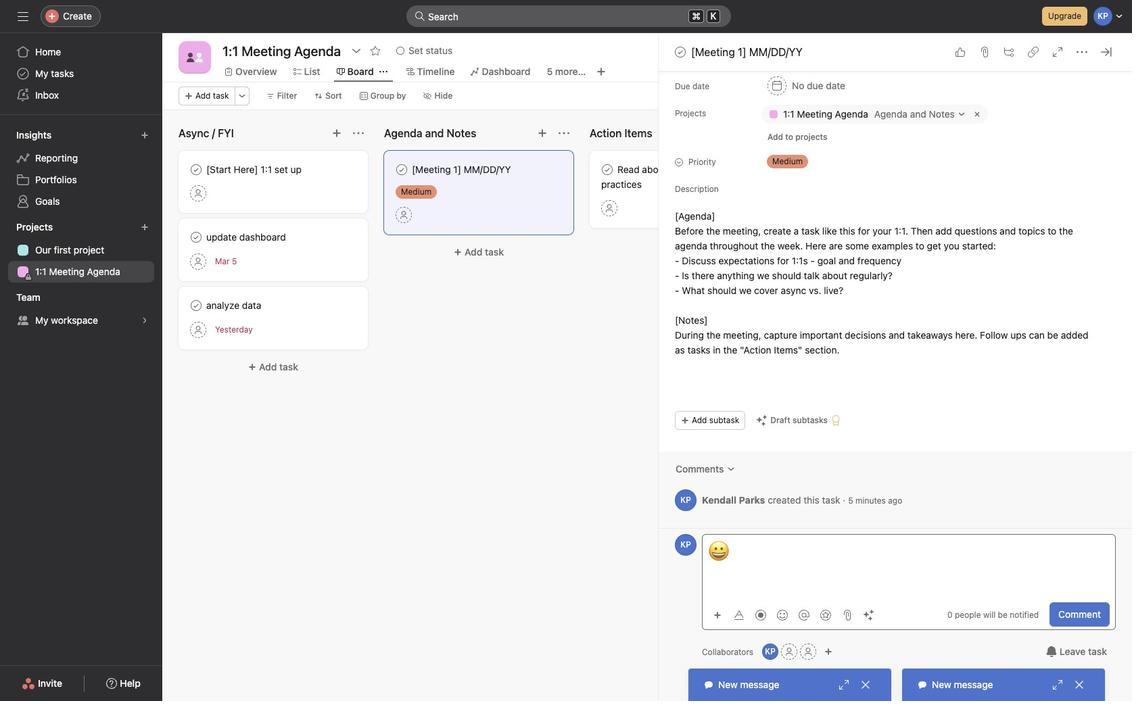 Task type: vqa. For each thing, say whether or not it's contained in the screenshot.
Discuss
yes



Task type: locate. For each thing, give the bounding box(es) containing it.
my down "team" dropdown button
[[35, 315, 48, 326]]

0 horizontal spatial meeting
[[49, 266, 84, 277]]

hide
[[435, 91, 453, 101]]

is
[[682, 270, 689, 281]]

subtask
[[709, 415, 739, 425]]

for up "some"
[[858, 225, 870, 237]]

add for add subtask button at the right
[[692, 415, 707, 425]]

mark complete image up due
[[672, 44, 689, 60]]

kp left kendall
[[681, 495, 691, 505]]

0 horizontal spatial tasks
[[51, 68, 74, 79]]

kp for middle kp button
[[681, 540, 691, 550]]

mark complete checkbox left update
[[188, 229, 204, 246]]

0 horizontal spatial mm/dd/yy
[[464, 164, 511, 175]]

Mark complete checkbox
[[672, 44, 689, 60], [188, 162, 204, 178], [188, 298, 204, 314]]

5 inside kendall parks created this task · 5 minutes ago
[[848, 495, 853, 506]]

[meeting 1] mm/dd/yy
[[691, 46, 803, 58], [412, 164, 511, 175]]

tasks down during
[[688, 344, 711, 356]]

1:1 meeting agenda inside the projects element
[[35, 266, 120, 277]]

more section actions image for and notes
[[559, 128, 569, 139]]

mark complete checkbox for [start here] 1:1 set up
[[188, 162, 204, 178]]

show options image
[[351, 45, 362, 56]]

kp button down 'record a video' image
[[762, 644, 779, 660]]

1 vertical spatial about
[[822, 270, 847, 281]]

projects button
[[14, 218, 65, 237]]

0 horizontal spatial new message
[[718, 679, 779, 691]]

medium down the agenda and notes
[[401, 187, 432, 197]]

0 vertical spatial about
[[642, 164, 667, 175]]

2 horizontal spatial add task
[[465, 246, 504, 258]]

notes
[[929, 108, 955, 120]]

"action
[[740, 344, 771, 356]]

agenda and notes button
[[871, 107, 969, 122]]

tasks inside global element
[[51, 68, 74, 79]]

3 mark complete image from the top
[[188, 298, 204, 314]]

kp down 'record a video' image
[[765, 647, 776, 657]]

leave task
[[1060, 646, 1107, 657]]

1:1 up add to projects
[[783, 108, 795, 120]]

5 right ·
[[848, 495, 853, 506]]

mark complete image for update
[[188, 229, 204, 246]]

1 vertical spatial kp
[[681, 540, 691, 550]]

mar 5 button
[[215, 256, 237, 266]]

add task image for async / fyi
[[331, 128, 342, 139]]

1 horizontal spatial 1:1
[[261, 164, 272, 175]]

1 vertical spatial meeting
[[49, 266, 84, 277]]

[meeting down the agenda and notes
[[412, 164, 451, 175]]

0 horizontal spatial this
[[804, 494, 820, 506]]

1:1
[[783, 108, 795, 120], [261, 164, 272, 175], [35, 266, 46, 277]]

meeting, inside [notes] during the meeting, capture important decisions and takeaways here. follow ups can be added as tasks in the "action items" section.
[[723, 329, 761, 341]]

2 vertical spatial kp button
[[762, 644, 779, 660]]

to right "topics"
[[1048, 225, 1057, 237]]

kp button left kendall
[[675, 490, 697, 511]]

0 horizontal spatial 1:1 meeting agenda
[[35, 266, 120, 277]]

the right in
[[723, 344, 737, 356]]

main content
[[659, 0, 1132, 528]]

our
[[35, 244, 51, 256]]

0 vertical spatial 1:1
[[783, 108, 795, 120]]

and notes
[[425, 127, 476, 139]]

agenda down project
[[87, 266, 120, 277]]

2 more section actions image from the left
[[559, 128, 569, 139]]

the right "topics"
[[1059, 225, 1073, 237]]

0 horizontal spatial more section actions image
[[353, 128, 364, 139]]

my inside my tasks link
[[35, 68, 48, 79]]

add task image for agenda and notes
[[537, 128, 548, 139]]

remove image
[[972, 109, 983, 120]]

0 horizontal spatial 1]
[[453, 164, 461, 175]]

0 horizontal spatial 1:1s
[[670, 164, 686, 175]]

[meeting down k
[[691, 46, 735, 58]]

agenda down by
[[384, 127, 422, 139]]

0 horizontal spatial [meeting 1] mm/dd/yy
[[412, 164, 511, 175]]

Mark complete checkbox
[[394, 162, 410, 178], [599, 162, 615, 178], [188, 229, 204, 246]]

here
[[806, 240, 827, 252]]

frequency
[[857, 255, 902, 266]]

1 horizontal spatial to
[[916, 240, 925, 252]]

should down anything
[[707, 285, 737, 296]]

discuss
[[682, 255, 716, 266]]

we up the cover
[[757, 270, 770, 281]]

k
[[711, 11, 716, 22]]

my inside my workspace link
[[35, 315, 48, 326]]

throughout
[[710, 240, 758, 252]]

and left notes
[[910, 108, 926, 120]]

meeting, up ""action"
[[723, 329, 761, 341]]

1 vertical spatial projects
[[16, 221, 53, 233]]

meeting, up throughout
[[723, 225, 761, 237]]

1:1 down our
[[35, 266, 46, 277]]

inbox link
[[8, 85, 154, 106]]

close details image
[[1101, 47, 1112, 57]]

there
[[692, 270, 715, 281]]

1 vertical spatial my
[[35, 315, 48, 326]]

0 horizontal spatial add task
[[195, 91, 229, 101]]

people image
[[187, 49, 203, 66]]

toolbar
[[708, 605, 881, 625]]

mark complete checkbox up practices
[[599, 162, 615, 178]]

add task button
[[179, 87, 235, 106], [384, 240, 574, 264], [179, 355, 368, 379]]

ai assist options (upgrade) image
[[864, 610, 875, 621]]

kp inside main content
[[681, 495, 691, 505]]

group by
[[370, 91, 406, 101]]

add task
[[195, 91, 229, 101], [465, 246, 504, 258], [259, 361, 298, 373]]

task
[[213, 91, 229, 101], [801, 225, 820, 237], [485, 246, 504, 258], [279, 361, 298, 373], [822, 494, 840, 506], [1088, 646, 1107, 657]]

create button
[[41, 5, 101, 27]]

agenda down no due date on the top right of page
[[835, 108, 868, 120]]

mark complete image
[[188, 162, 204, 178], [188, 229, 204, 246], [188, 298, 204, 314]]

add task image
[[331, 128, 342, 139], [537, 128, 548, 139]]

add task for bottommost add task button
[[259, 361, 298, 373]]

1 horizontal spatial 1]
[[738, 46, 747, 58]]

1 horizontal spatial be
[[1047, 329, 1058, 341]]

appreciations image
[[820, 610, 831, 621]]

kp button
[[675, 490, 697, 511], [675, 534, 697, 556], [762, 644, 779, 660]]

1:1s down week.
[[792, 255, 808, 266]]

add
[[936, 225, 952, 237]]

2 my from the top
[[35, 315, 48, 326]]

1 horizontal spatial mark complete image
[[599, 162, 615, 178]]

mark complete checkbox up due
[[672, 44, 689, 60]]

created
[[768, 494, 801, 506]]

my
[[35, 68, 48, 79], [35, 315, 48, 326]]

more section actions image down group by popup button
[[353, 128, 364, 139]]

agenda
[[835, 108, 868, 120], [874, 108, 908, 120], [384, 127, 422, 139], [87, 266, 120, 277]]

1:1 meeting agenda
[[783, 108, 868, 120], [35, 266, 120, 277]]

add or remove collaborators image
[[825, 648, 833, 656]]

kp left the 😀
[[681, 540, 691, 550]]

dashboard
[[482, 66, 531, 77]]

new message for expand new message image
[[718, 679, 779, 691]]

teams element
[[0, 285, 162, 334]]

mark complete image left analyze
[[188, 298, 204, 314]]

mark complete image for [start
[[188, 162, 204, 178]]

1 my from the top
[[35, 68, 48, 79]]

1:1 inside the projects element
[[35, 266, 46, 277]]

2 horizontal spatial mark complete checkbox
[[599, 162, 615, 178]]

you
[[944, 240, 960, 252]]

here]
[[234, 164, 258, 175]]

to left get
[[916, 240, 925, 252]]

projects element
[[0, 215, 162, 285]]

2 vertical spatial mark complete image
[[188, 298, 204, 314]]

1 vertical spatial medium
[[401, 187, 432, 197]]

help button
[[98, 672, 149, 696]]

1 horizontal spatial projects
[[675, 108, 706, 118]]

1 new message from the left
[[718, 679, 779, 691]]

0 vertical spatial mark complete checkbox
[[672, 44, 689, 60]]

be right "can"
[[1047, 329, 1058, 341]]

1:1s inside 'read about 1:1s and best practices'
[[670, 164, 686, 175]]

tab actions image
[[379, 68, 387, 76]]

1 add task image from the left
[[331, 128, 342, 139]]

[meeting 1] mm/dd/yy down k
[[691, 46, 803, 58]]

medium down add to projects button
[[772, 156, 803, 166]]

add task image down sort
[[331, 128, 342, 139]]

this up "some"
[[840, 225, 855, 237]]

1 vertical spatial 1:1s
[[792, 255, 808, 266]]

close image
[[860, 680, 871, 691]]

emoji image
[[777, 610, 788, 621]]

- left goal
[[811, 255, 815, 266]]

mark complete checkbox left "[start"
[[188, 162, 204, 178]]

this
[[840, 225, 855, 237], [804, 494, 820, 506]]

goal
[[818, 255, 836, 266]]

see details, my workspace image
[[141, 317, 149, 325]]

and inside popup button
[[910, 108, 926, 120]]

topics
[[1019, 225, 1045, 237]]

task for bottommost add task button
[[279, 361, 298, 373]]

mark complete image
[[672, 44, 689, 60], [394, 162, 410, 178], [599, 162, 615, 178]]

mark complete image down the agenda and notes
[[394, 162, 410, 178]]

mark complete image up practices
[[599, 162, 615, 178]]

during
[[675, 329, 704, 341]]

should up async
[[772, 270, 801, 281]]

0 vertical spatial this
[[840, 225, 855, 237]]

1 vertical spatial add task
[[465, 246, 504, 258]]

0 vertical spatial 1]
[[738, 46, 747, 58]]

tasks down home at the left
[[51, 68, 74, 79]]

1:1 meeting agenda link
[[8, 261, 154, 283]]

decisions
[[845, 329, 886, 341]]

0 vertical spatial meeting,
[[723, 225, 761, 237]]

my tasks link
[[8, 63, 154, 85]]

0 vertical spatial 5
[[547, 66, 553, 77]]

1 horizontal spatial about
[[822, 270, 847, 281]]

to
[[785, 132, 793, 142], [1048, 225, 1057, 237], [916, 240, 925, 252]]

0 horizontal spatial mark complete checkbox
[[188, 229, 204, 246]]

minutes
[[856, 495, 886, 506]]

1:1 inside main content
[[783, 108, 795, 120]]

yesterday button
[[215, 325, 253, 335]]

0 horizontal spatial be
[[998, 610, 1008, 620]]

new message for expand new message icon
[[932, 679, 993, 691]]

mark complete image left update
[[188, 229, 204, 246]]

kp button left the 😀
[[675, 534, 697, 556]]

this inside [agenda] before the meeting, create a task like this for your 1:1. then add questions and topics to the agenda throughout the week. here are some examples to get you started: - discuss expectations for 1:1s - goal and frequency - is there anything we should talk about regularly? - what should we cover async vs. live?
[[840, 225, 855, 237]]

[start
[[206, 164, 231, 175]]

2 vertical spatial add task
[[259, 361, 298, 373]]

and inside [notes] during the meeting, capture important decisions and takeaways here. follow ups can be added as tasks in the "action items" section.
[[889, 329, 905, 341]]

hide button
[[418, 87, 459, 106]]

[meeting
[[691, 46, 735, 58], [412, 164, 451, 175]]

5 right the mar
[[232, 256, 237, 266]]

mark complete checkbox for analyze data
[[188, 298, 204, 314]]

2 vertical spatial to
[[916, 240, 925, 252]]

0 vertical spatial mm/dd/yy
[[749, 46, 803, 58]]

analyze
[[206, 300, 239, 311]]

0 vertical spatial [meeting
[[691, 46, 735, 58]]

due
[[675, 81, 690, 91]]

here.
[[955, 329, 978, 341]]

are
[[829, 240, 843, 252]]

1 horizontal spatial 1:1s
[[792, 255, 808, 266]]

2 new message from the left
[[932, 679, 993, 691]]

2 mark complete image from the top
[[188, 229, 204, 246]]

full screen image
[[1052, 47, 1063, 57]]

0 horizontal spatial for
[[777, 255, 789, 266]]

the down [agenda]
[[706, 225, 720, 237]]

projects up our
[[16, 221, 53, 233]]

insert an object image
[[714, 611, 722, 619]]

mark complete checkbox left analyze
[[188, 298, 204, 314]]

comments
[[676, 463, 724, 475]]

close image
[[1074, 680, 1085, 691]]

1 vertical spatial tasks
[[688, 344, 711, 356]]

1 vertical spatial for
[[777, 255, 789, 266]]

practices
[[601, 179, 642, 190]]

read
[[618, 164, 640, 175]]

this right created
[[804, 494, 820, 506]]

more section actions image left action items
[[559, 128, 569, 139]]

- down agenda
[[675, 255, 679, 266]]

at mention image
[[799, 610, 810, 621]]

mm/dd/yy inside "[meeting 1] mm/dd/yy" dialog
[[749, 46, 803, 58]]

sort
[[325, 91, 342, 101]]

0 vertical spatial add task
[[195, 91, 229, 101]]

about up live?
[[822, 270, 847, 281]]

and right decisions
[[889, 329, 905, 341]]

0 horizontal spatial to
[[785, 132, 793, 142]]

we down anything
[[739, 285, 752, 296]]

/ fyi
[[212, 127, 234, 139]]

1 horizontal spatial this
[[840, 225, 855, 237]]

tasks
[[51, 68, 74, 79], [688, 344, 711, 356]]

mark complete image left "[start"
[[188, 162, 204, 178]]

0 vertical spatial 1:1s
[[670, 164, 686, 175]]

for down week.
[[777, 255, 789, 266]]

1 more section actions image from the left
[[353, 128, 364, 139]]

0 vertical spatial for
[[858, 225, 870, 237]]

[meeting inside dialog
[[691, 46, 735, 58]]

1 vertical spatial 1:1
[[261, 164, 272, 175]]

be right will
[[998, 610, 1008, 620]]

1 vertical spatial 1:1 meeting agenda
[[35, 266, 120, 277]]

1 vertical spatial mark complete checkbox
[[188, 162, 204, 178]]

global element
[[0, 33, 162, 114]]

medium button
[[762, 152, 843, 171]]

1 horizontal spatial mark complete checkbox
[[394, 162, 410, 178]]

0 vertical spatial medium
[[772, 156, 803, 166]]

workspace
[[51, 315, 98, 326]]

date
[[826, 80, 845, 91], [693, 81, 710, 91]]

more section actions image for / fyi
[[353, 128, 364, 139]]

questions
[[955, 225, 997, 237]]

1 vertical spatial [meeting
[[412, 164, 451, 175]]

group
[[370, 91, 394, 101]]

projects down due date
[[675, 108, 706, 118]]

my tasks
[[35, 68, 74, 79]]

team
[[16, 292, 40, 303]]

then
[[911, 225, 933, 237]]

add task image down 5 more… dropdown button
[[537, 128, 548, 139]]

add for bottommost add task button
[[259, 361, 277, 373]]

0 vertical spatial 1:1 meeting agenda
[[783, 108, 868, 120]]

1 mark complete image from the top
[[188, 162, 204, 178]]

2 vertical spatial 1:1
[[35, 266, 46, 277]]

mm/dd/yy up no
[[749, 46, 803, 58]]

1 horizontal spatial 5
[[547, 66, 553, 77]]

1 horizontal spatial [meeting
[[691, 46, 735, 58]]

1 vertical spatial should
[[707, 285, 737, 296]]

help
[[120, 678, 141, 689]]

mark complete checkbox down the agenda and notes
[[394, 162, 410, 178]]

1 horizontal spatial medium
[[772, 156, 803, 166]]

1 horizontal spatial should
[[772, 270, 801, 281]]

1 horizontal spatial meeting
[[797, 108, 833, 120]]

1:1 left set
[[261, 164, 272, 175]]

be
[[1047, 329, 1058, 341], [998, 610, 1008, 620]]

1 horizontal spatial new message
[[932, 679, 993, 691]]

0 horizontal spatial add task image
[[331, 128, 342, 139]]

meeting, inside [agenda] before the meeting, create a task like this for your 1:1. then add questions and topics to the agenda throughout the week. here are some examples to get you started: - discuss expectations for 1:1s - goal and frequency - is there anything we should talk about regularly? - what should we cover async vs. live?
[[723, 225, 761, 237]]

0 horizontal spatial [meeting
[[412, 164, 451, 175]]

2 add task image from the left
[[537, 128, 548, 139]]

1 horizontal spatial add task
[[259, 361, 298, 373]]

None field
[[406, 5, 731, 27]]

1 vertical spatial this
[[804, 494, 820, 506]]

meeting up projects
[[797, 108, 833, 120]]

more section actions image
[[353, 128, 364, 139], [559, 128, 569, 139]]

1:1s left priority
[[670, 164, 686, 175]]

due date
[[675, 81, 710, 91]]

2 horizontal spatial 1:1
[[783, 108, 795, 120]]

more…
[[555, 66, 586, 77]]

to left projects
[[785, 132, 793, 142]]

1 horizontal spatial we
[[757, 270, 770, 281]]

0 vertical spatial my
[[35, 68, 48, 79]]

and left "topics"
[[1000, 225, 1016, 237]]

0 vertical spatial be
[[1047, 329, 1058, 341]]

agenda left notes
[[874, 108, 908, 120]]

new message
[[718, 679, 779, 691], [932, 679, 993, 691]]

2 vertical spatial kp
[[765, 647, 776, 657]]

1:1 meeting agenda up projects
[[783, 108, 868, 120]]

5 left more…
[[547, 66, 553, 77]]

0 horizontal spatial 5
[[232, 256, 237, 266]]

project
[[74, 244, 104, 256]]

0 horizontal spatial mark complete image
[[394, 162, 410, 178]]

1:1 meeting agenda down our first project link
[[35, 266, 120, 277]]

0 vertical spatial tasks
[[51, 68, 74, 79]]

task inside button
[[1088, 646, 1107, 657]]

add
[[195, 91, 211, 101], [768, 132, 783, 142], [465, 246, 482, 258], [259, 361, 277, 373], [692, 415, 707, 425]]

my for my tasks
[[35, 68, 48, 79]]

1 horizontal spatial 1:1 meeting agenda
[[783, 108, 868, 120]]

new insights image
[[141, 131, 149, 139]]

0 horizontal spatial 1:1
[[35, 266, 46, 277]]

0 vertical spatial should
[[772, 270, 801, 281]]

meeting inside the projects element
[[49, 266, 84, 277]]

mm/dd/yy down and notes
[[464, 164, 511, 175]]

my up inbox
[[35, 68, 48, 79]]

1 vertical spatial be
[[998, 610, 1008, 620]]

0 vertical spatial projects
[[675, 108, 706, 118]]

- left is
[[675, 270, 679, 281]]

and up description
[[689, 164, 705, 175]]

task for leave task button
[[1088, 646, 1107, 657]]

meeting down our first project
[[49, 266, 84, 277]]

1 vertical spatial we
[[739, 285, 752, 296]]

1 vertical spatial [meeting 1] mm/dd/yy
[[412, 164, 511, 175]]

1 vertical spatial meeting,
[[723, 329, 761, 341]]

mark complete checkbox for [meeting 1] mm/dd/yy
[[394, 162, 410, 178]]

kp for kp button to the bottom
[[765, 647, 776, 657]]

new project or portfolio image
[[141, 223, 149, 231]]

[meeting 1] mm/dd/yy down and notes
[[412, 164, 511, 175]]

priority
[[689, 157, 716, 167]]

date inside dropdown button
[[826, 80, 845, 91]]

parks
[[739, 494, 765, 506]]

0 vertical spatial mark complete image
[[188, 162, 204, 178]]

1 horizontal spatial tasks
[[688, 344, 711, 356]]

None text field
[[219, 39, 344, 63]]

about right read
[[642, 164, 667, 175]]



Task type: describe. For each thing, give the bounding box(es) containing it.
upgrade button
[[1042, 7, 1088, 26]]

⌘
[[692, 10, 701, 22]]

be inside [notes] during the meeting, capture important decisions and takeaways here. follow ups can be added as tasks in the "action items" section.
[[1047, 329, 1058, 341]]

medium inside 'popup button'
[[772, 156, 803, 166]]

a
[[794, 225, 799, 237]]

add subtask
[[692, 415, 739, 425]]

projects
[[796, 132, 828, 142]]

meeting inside main content
[[797, 108, 833, 120]]

attachments: add a file to this task, [meeting 1] mm/dd/yy image
[[979, 47, 990, 57]]

create
[[63, 10, 92, 22]]

2 horizontal spatial mark complete image
[[672, 44, 689, 60]]

examples
[[872, 240, 913, 252]]

portfolios link
[[8, 169, 154, 191]]

async
[[781, 285, 806, 296]]

1 horizontal spatial for
[[858, 225, 870, 237]]

dashboard link
[[471, 64, 531, 79]]

add subtask image
[[1004, 47, 1015, 57]]

reporting
[[35, 152, 78, 164]]

expand new message image
[[839, 680, 849, 691]]

overview
[[235, 66, 277, 77]]

filter button
[[260, 87, 303, 106]]

description document
[[660, 209, 1116, 358]]

1] inside dialog
[[738, 46, 747, 58]]

expectations
[[719, 255, 775, 266]]

mark complete checkbox inside "[meeting 1] mm/dd/yy" dialog
[[672, 44, 689, 60]]

goals
[[35, 195, 60, 207]]

vs.
[[809, 285, 821, 296]]

added
[[1061, 329, 1089, 341]]

follow
[[980, 329, 1008, 341]]

[notes] during the meeting, capture important decisions and takeaways here. follow ups can be added as tasks in the "action items" section.
[[675, 315, 1091, 356]]

async
[[179, 127, 209, 139]]

·
[[843, 494, 846, 506]]

0 horizontal spatial should
[[707, 285, 737, 296]]

Search tasks, projects, and more text field
[[406, 5, 731, 27]]

and down "some"
[[839, 255, 855, 266]]

description
[[675, 184, 719, 194]]

create
[[764, 225, 791, 237]]

draft
[[771, 415, 790, 425]]

kendall
[[702, 494, 737, 506]]

projects inside main content
[[675, 108, 706, 118]]

add task for the top add task button
[[195, 91, 229, 101]]

more actions for this task image
[[1077, 47, 1088, 57]]

mark complete checkbox for read about 1:1s and best practices
[[599, 162, 615, 178]]

up
[[291, 164, 302, 175]]

home
[[35, 46, 61, 57]]

mark complete checkbox for update dashboard
[[188, 229, 204, 246]]

expand new message image
[[1052, 680, 1063, 691]]

[meeting 1] mm/dd/yy inside dialog
[[691, 46, 803, 58]]

portfolios
[[35, 174, 77, 185]]

agenda inside popup button
[[874, 108, 908, 120]]

1 vertical spatial add task button
[[384, 240, 574, 264]]

items"
[[774, 344, 802, 356]]

my for my workspace
[[35, 315, 48, 326]]

due
[[807, 80, 823, 91]]

add to starred image
[[370, 45, 381, 56]]

more actions image
[[238, 92, 246, 100]]

comments button
[[667, 457, 744, 482]]

inbox
[[35, 89, 59, 101]]

best
[[707, 164, 727, 175]]

0
[[948, 610, 953, 620]]

0 likes. click to like this task image
[[955, 47, 966, 57]]

0 vertical spatial add task button
[[179, 87, 235, 106]]

section.
[[805, 344, 840, 356]]

cover
[[754, 285, 778, 296]]

meeting, for create
[[723, 225, 761, 237]]

add for middle add task button
[[465, 246, 482, 258]]

add to projects button
[[762, 128, 834, 147]]

anything
[[717, 270, 755, 281]]

as
[[675, 344, 685, 356]]

people
[[955, 610, 981, 620]]

update dashboard
[[206, 231, 286, 243]]

1 vertical spatial mm/dd/yy
[[464, 164, 511, 175]]

add to projects
[[768, 132, 828, 142]]

1 vertical spatial 5
[[232, 256, 237, 266]]

add task for middle add task button
[[465, 246, 504, 258]]

[meeting 1] mm/dd/yy dialog
[[659, 0, 1132, 701]]

home link
[[8, 41, 154, 63]]

tasks inside [notes] during the meeting, capture important decisions and takeaways here. follow ups can be added as tasks in the "action items" section.
[[688, 344, 711, 356]]

and inside 'read about 1:1s and best practices'
[[689, 164, 705, 175]]

add tab image
[[596, 66, 606, 77]]

2 vertical spatial add task button
[[179, 355, 368, 379]]

sort button
[[309, 87, 348, 106]]

subtasks
[[793, 415, 828, 425]]

will
[[983, 610, 996, 620]]

the down create at top
[[761, 240, 775, 252]]

in
[[713, 344, 721, 356]]

meeting, for capture
[[723, 329, 761, 341]]

toolbar inside "[meeting 1] mm/dd/yy" dialog
[[708, 605, 881, 625]]

leave task button
[[1037, 640, 1116, 664]]

projects inside popup button
[[16, 221, 53, 233]]

action items
[[590, 127, 652, 139]]

about inside [agenda] before the meeting, create a task like this for your 1:1. then add questions and topics to the agenda throughout the week. here are some examples to get you started: - discuss expectations for 1:1s - goal and frequency - is there anything we should talk about regularly? - what should we cover async vs. live?
[[822, 270, 847, 281]]

0 vertical spatial kp button
[[675, 490, 697, 511]]

1:1 meeting agenda inside main content
[[783, 108, 868, 120]]

copy task link image
[[1028, 47, 1039, 57]]

upgrade
[[1048, 11, 1081, 21]]

our first project
[[35, 244, 104, 256]]

insights
[[16, 129, 52, 141]]

mark complete image for [meeting 1] mm/dd/yy
[[394, 162, 410, 178]]

1 vertical spatial to
[[1048, 225, 1057, 237]]

0 horizontal spatial date
[[693, 81, 710, 91]]

to inside button
[[785, 132, 793, 142]]

[agenda]
[[675, 210, 715, 222]]

collaborators
[[702, 647, 754, 657]]

hide sidebar image
[[18, 11, 28, 22]]

draft subtasks button
[[751, 411, 847, 430]]

formatting image
[[734, 610, 745, 621]]

invite button
[[13, 672, 71, 696]]

1 vertical spatial 1]
[[453, 164, 461, 175]]

1 vertical spatial kp button
[[675, 534, 697, 556]]

dashboard
[[239, 231, 286, 243]]

talk
[[804, 270, 820, 281]]

comment button
[[1050, 603, 1110, 627]]

yesterday
[[215, 325, 253, 335]]

mark complete image for analyze
[[188, 298, 204, 314]]

about inside 'read about 1:1s and best practices'
[[642, 164, 667, 175]]

capture
[[764, 329, 797, 341]]

5 more…
[[547, 66, 586, 77]]

agenda inside the projects element
[[87, 266, 120, 277]]

update
[[206, 231, 237, 243]]

[start here] 1:1 set up
[[206, 164, 302, 175]]

by
[[397, 91, 406, 101]]

analyze data
[[206, 300, 261, 311]]

insights element
[[0, 123, 162, 215]]

read about 1:1s and best practices
[[601, 164, 727, 190]]

mark complete image for read about 1:1s and best practices
[[599, 162, 615, 178]]

prominent image
[[415, 11, 425, 22]]

ups
[[1011, 329, 1027, 341]]

async / fyi
[[179, 127, 234, 139]]

agenda and notes
[[874, 108, 955, 120]]

kp for top kp button
[[681, 495, 691, 505]]

team button
[[14, 288, 52, 307]]

get
[[927, 240, 941, 252]]

filter
[[277, 91, 297, 101]]

reporting link
[[8, 147, 154, 169]]

set
[[275, 164, 288, 175]]

0 horizontal spatial medium
[[401, 187, 432, 197]]

main content containing no due date
[[659, 0, 1132, 528]]

the up in
[[707, 329, 721, 341]]

task inside [agenda] before the meeting, create a task like this for your 1:1. then add questions and topics to the agenda throughout the week. here are some examples to get you started: - discuss expectations for 1:1s - goal and frequency - is there anything we should talk about regularly? - what should we cover async vs. live?
[[801, 225, 820, 237]]

add for the top add task button
[[195, 91, 211, 101]]

5 inside dropdown button
[[547, 66, 553, 77]]

my workspace
[[35, 315, 98, 326]]

no due date button
[[762, 74, 852, 98]]

task for the top add task button
[[213, 91, 229, 101]]

attach a file or paste an image image
[[842, 610, 853, 621]]

my workspace link
[[8, 310, 154, 331]]

takeaways
[[908, 329, 953, 341]]

1:1s inside [agenda] before the meeting, create a task like this for your 1:1. then add questions and topics to the agenda throughout the week. here are some examples to get you started: - discuss expectations for 1:1s - goal and frequency - is there anything we should talk about regularly? - what should we cover async vs. live?
[[792, 255, 808, 266]]

add subtask button
[[675, 411, 746, 430]]

task for middle add task button
[[485, 246, 504, 258]]

record a video image
[[755, 610, 766, 621]]

- left the what
[[675, 285, 679, 296]]



